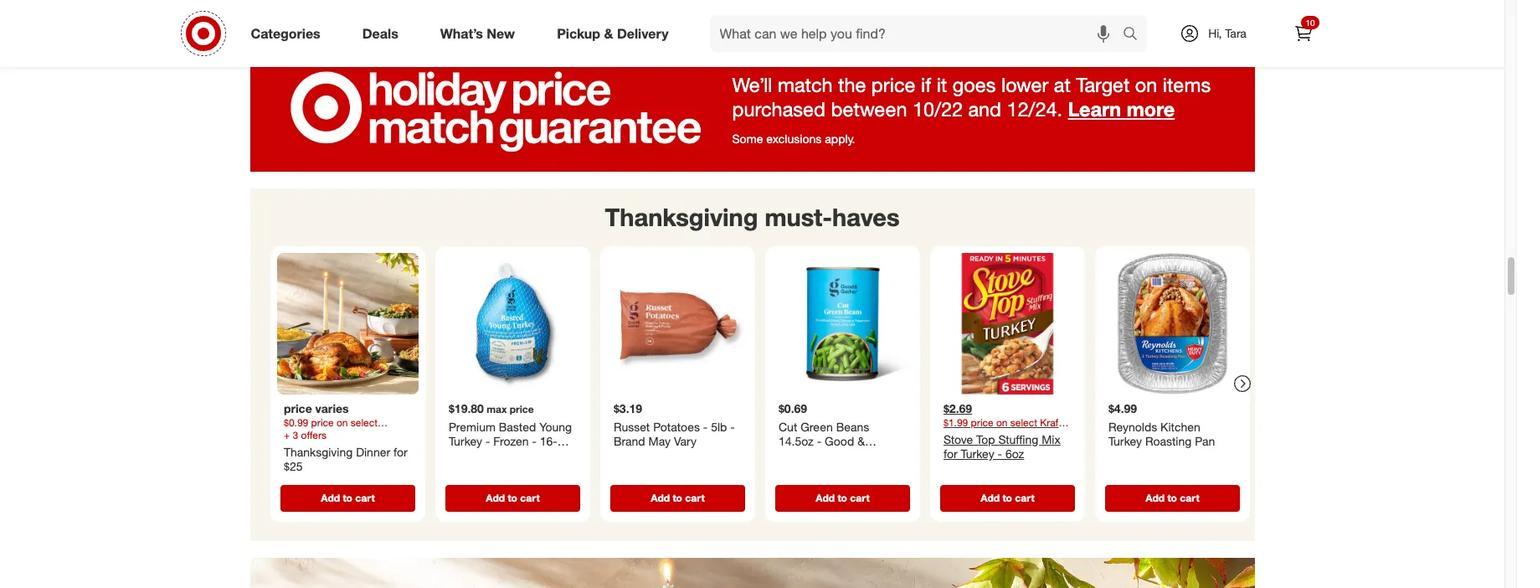 Task type: describe. For each thing, give the bounding box(es) containing it.
what's new
[[440, 25, 515, 42]]

$3.19
[[614, 401, 642, 415]]

russet
[[614, 419, 650, 433]]

$4.99 reynolds kitchen turkey roasting pan
[[1109, 401, 1215, 448]]

add to cart for stove top stuffing mix for turkey - 6oz
[[981, 491, 1035, 504]]

gather™ inside $19.80 max price premium basted young turkey - frozen - 16- 20lbs - price per lb - good & gather™
[[492, 463, 535, 477]]

add for cut green beans 14.5oz - good & gather™
[[816, 491, 835, 504]]

10/22
[[913, 97, 963, 121]]

per
[[518, 448, 535, 463]]

cart for thanksgiving dinner for $25
[[355, 491, 375, 504]]

10
[[1306, 18, 1315, 28]]

gather™ inside the $0.69 cut green beans 14.5oz - good & gather™
[[779, 448, 821, 463]]

to for russet potatoes - 5lb - brand may vary
[[673, 491, 682, 504]]

$2.69
[[944, 401, 972, 415]]

cart for stove top stuffing mix for turkey - 6oz
[[1015, 491, 1035, 504]]

for inside stove top stuffing mix for turkey - 6oz
[[944, 446, 958, 460]]

add to cart button for premium basted young turkey - frozen - 16- 20lbs - price per lb - good & gather™
[[445, 484, 580, 511]]

hi,
[[1209, 26, 1222, 40]]

- right 20lbs
[[480, 448, 485, 463]]

basted
[[499, 419, 536, 433]]

green
[[801, 419, 833, 433]]

good inside the $0.69 cut green beans 14.5oz - good & gather™
[[825, 434, 854, 448]]

to for cut green beans 14.5oz - good & gather™
[[838, 491, 847, 504]]

$19.80 max price premium basted young turkey - frozen - 16- 20lbs - price per lb - good & gather™
[[449, 401, 572, 477]]

to for stove top stuffing mix for turkey - 6oz
[[1003, 491, 1012, 504]]

turkey inside $4.99 reynolds kitchen turkey roasting pan
[[1109, 434, 1142, 448]]

learn
[[1068, 97, 1122, 121]]

$0.69 cut green beans 14.5oz - good & gather™
[[779, 401, 869, 463]]

price up 3
[[284, 401, 312, 415]]

if
[[921, 73, 932, 98]]

pickup & delivery link
[[543, 15, 690, 52]]

target
[[1077, 73, 1130, 98]]

target holiday price match guarantee image
[[250, 46, 1255, 172]]

cut
[[779, 419, 797, 433]]

vary
[[674, 434, 697, 448]]

+
[[284, 428, 290, 441]]

new
[[487, 25, 515, 42]]

- right lb
[[551, 448, 556, 463]]

hi, tara
[[1209, 26, 1247, 40]]

$4.99
[[1109, 401, 1137, 415]]

price down frozen
[[488, 448, 514, 463]]

- left 5lb
[[703, 419, 708, 433]]

add to cart button for russet potatoes - 5lb - brand may vary
[[610, 484, 745, 511]]

& inside the $0.69 cut green beans 14.5oz - good & gather™
[[857, 434, 865, 448]]

thanksgiving must-haves
[[605, 202, 900, 232]]

lower
[[1002, 73, 1049, 98]]

max
[[486, 403, 507, 415]]

thanksgiving dinner for $25 image
[[277, 253, 418, 394]]

potatoes
[[653, 419, 700, 433]]

roasting
[[1145, 434, 1192, 448]]

- right 5lb
[[730, 419, 735, 433]]

cart for cut green beans 14.5oz - good & gather™
[[850, 491, 870, 504]]

what's new link
[[426, 15, 536, 52]]

add to cart for russet potatoes - 5lb - brand may vary
[[651, 491, 705, 504]]

premium
[[449, 419, 495, 433]]

pickup & delivery
[[557, 25, 669, 42]]

top
[[976, 432, 995, 446]]

we'll
[[733, 73, 773, 98]]

learn more
[[1068, 97, 1175, 121]]

categories
[[251, 25, 321, 42]]

brand
[[614, 434, 645, 448]]

5lb
[[711, 419, 727, 433]]

add for reynolds kitchen turkey roasting pan
[[1146, 491, 1165, 504]]

to for reynolds kitchen turkey roasting pan
[[1168, 491, 1177, 504]]

frozen
[[493, 434, 529, 448]]

offers
[[301, 428, 326, 441]]

add for russet potatoes - 5lb - brand may vary
[[651, 491, 670, 504]]

add to cart button for thanksgiving dinner for $25
[[280, 484, 415, 511]]

reynolds kitchen turkey roasting pan image
[[1102, 253, 1243, 394]]

for inside thanksgiving dinner for $25
[[393, 444, 407, 458]]

we'll match the price if it goes lower at target on items purchased between 10/22 and 12/24.
[[733, 73, 1211, 121]]

carousel region
[[250, 189, 1255, 558]]

- inside stove top stuffing mix for turkey - 6oz
[[998, 446, 1002, 460]]

dinner
[[356, 444, 390, 458]]

6oz
[[1006, 446, 1024, 460]]

1 horizontal spatial &
[[604, 25, 614, 42]]

good inside $19.80 max price premium basted young turkey - frozen - 16- 20lbs - price per lb - good & gather™
[[449, 463, 478, 477]]

cut green beans 14.5oz - good & gather™ image
[[772, 253, 913, 394]]

add to cart button for cut green beans 14.5oz - good & gather™
[[775, 484, 910, 511]]

$25
[[284, 459, 302, 473]]

thanksgiving for thanksgiving dinner for $25
[[284, 444, 352, 458]]

add for premium basted young turkey - frozen - 16- 20lbs - price per lb - good & gather™
[[486, 491, 505, 504]]

20lbs
[[449, 448, 477, 463]]

- left 16- at the left of the page
[[532, 434, 536, 448]]

exclusions
[[767, 132, 822, 146]]

it
[[937, 73, 948, 98]]



Task type: vqa. For each thing, say whether or not it's contained in the screenshot.
Beauty to the top
no



Task type: locate. For each thing, give the bounding box(es) containing it.
delivery
[[617, 25, 669, 42]]

$19.80
[[449, 401, 484, 415]]

stove
[[944, 432, 973, 446]]

good down beans
[[825, 434, 854, 448]]

add down frozen
[[486, 491, 505, 504]]

1 add to cart from the left
[[321, 491, 375, 504]]

6 add from the left
[[1146, 491, 1165, 504]]

4 add from the left
[[816, 491, 835, 504]]

for down stove
[[944, 446, 958, 460]]

add to cart for premium basted young turkey - frozen - 16- 20lbs - price per lb - good & gather™
[[486, 491, 540, 504]]

search button
[[1115, 15, 1156, 55]]

- down premium
[[485, 434, 490, 448]]

thanksgiving for thanksgiving must-haves
[[605, 202, 758, 232]]

cart down beans
[[850, 491, 870, 504]]

turkey
[[449, 434, 482, 448], [1109, 434, 1142, 448], [961, 446, 994, 460]]

14.5oz
[[779, 434, 814, 448]]

0 horizontal spatial for
[[393, 444, 407, 458]]

deals
[[362, 25, 399, 42]]

What can we help you find? suggestions appear below search field
[[710, 15, 1127, 52]]

5 add to cart from the left
[[981, 491, 1035, 504]]

2 horizontal spatial turkey
[[1109, 434, 1142, 448]]

+ 3 offers
[[284, 428, 326, 441]]

6 cart from the left
[[1180, 491, 1200, 504]]

between
[[831, 97, 908, 121]]

-
[[703, 419, 708, 433], [730, 419, 735, 433], [485, 434, 490, 448], [532, 434, 536, 448], [817, 434, 821, 448], [998, 446, 1002, 460], [480, 448, 485, 463], [551, 448, 556, 463]]

add for thanksgiving dinner for $25
[[321, 491, 340, 504]]

add to cart button
[[280, 484, 415, 511], [445, 484, 580, 511], [610, 484, 745, 511], [775, 484, 910, 511], [940, 484, 1075, 511], [1105, 484, 1240, 511]]

6 add to cart button from the left
[[1105, 484, 1240, 511]]

match
[[778, 73, 833, 98]]

2 add from the left
[[486, 491, 505, 504]]

search
[[1115, 26, 1156, 43]]

tara
[[1226, 26, 1247, 40]]

cart down the pan at the bottom right
[[1180, 491, 1200, 504]]

1 vertical spatial &
[[857, 434, 865, 448]]

categories link
[[237, 15, 342, 52]]

to down frozen
[[508, 491, 517, 504]]

add to cart button down vary
[[610, 484, 745, 511]]

12/24.
[[1007, 97, 1063, 121]]

add to cart down the roasting
[[1146, 491, 1200, 504]]

gather™
[[779, 448, 821, 463], [492, 463, 535, 477]]

good down 20lbs
[[449, 463, 478, 477]]

6 to from the left
[[1168, 491, 1177, 504]]

cart for reynolds kitchen turkey roasting pan
[[1180, 491, 1200, 504]]

cart for premium basted young turkey - frozen - 16- 20lbs - price per lb - good & gather™
[[520, 491, 540, 504]]

add to cart for reynolds kitchen turkey roasting pan
[[1146, 491, 1200, 504]]

add to cart button down thanksgiving dinner for $25
[[280, 484, 415, 511]]

2 horizontal spatial &
[[857, 434, 865, 448]]

3
[[292, 428, 298, 441]]

$0.69
[[779, 401, 807, 415]]

good
[[825, 434, 854, 448], [449, 463, 478, 477]]

1 horizontal spatial thanksgiving
[[605, 202, 758, 232]]

1 horizontal spatial gather™
[[779, 448, 821, 463]]

1 add from the left
[[321, 491, 340, 504]]

thanksgiving
[[605, 202, 758, 232], [284, 444, 352, 458]]

2 vertical spatial &
[[481, 463, 489, 477]]

1 to from the left
[[343, 491, 352, 504]]

1 horizontal spatial for
[[944, 446, 958, 460]]

5 cart from the left
[[1015, 491, 1035, 504]]

the
[[838, 73, 866, 98]]

3 add to cart button from the left
[[610, 484, 745, 511]]

&
[[604, 25, 614, 42], [857, 434, 865, 448], [481, 463, 489, 477]]

to for premium basted young turkey - frozen - 16- 20lbs - price per lb - good & gather™
[[508, 491, 517, 504]]

add to cart down vary
[[651, 491, 705, 504]]

turkey down reynolds on the bottom right
[[1109, 434, 1142, 448]]

price inside we'll match the price if it goes lower at target on items purchased between 10/22 and 12/24.
[[872, 73, 916, 98]]

turkey inside $19.80 max price premium basted young turkey - frozen - 16- 20lbs - price per lb - good & gather™
[[449, 434, 482, 448]]

2 cart from the left
[[520, 491, 540, 504]]

for
[[393, 444, 407, 458], [944, 446, 958, 460]]

add to cart button down the roasting
[[1105, 484, 1240, 511]]

1 vertical spatial thanksgiving
[[284, 444, 352, 458]]

5 to from the left
[[1003, 491, 1012, 504]]

apply.
[[825, 132, 856, 146]]

to down vary
[[673, 491, 682, 504]]

6 add to cart from the left
[[1146, 491, 1200, 504]]

gather™ down per
[[492, 463, 535, 477]]

turkey inside stove top stuffing mix for turkey - 6oz
[[961, 446, 994, 460]]

mix
[[1042, 432, 1061, 446]]

add to cart button down '6oz'
[[940, 484, 1075, 511]]

3 cart from the left
[[685, 491, 705, 504]]

some
[[733, 132, 763, 146]]

on
[[1136, 73, 1158, 98]]

and
[[969, 97, 1002, 121]]

to down '6oz'
[[1003, 491, 1012, 504]]

0 vertical spatial good
[[825, 434, 854, 448]]

3 add to cart from the left
[[651, 491, 705, 504]]

add to cart button for stove top stuffing mix for turkey - 6oz
[[940, 484, 1075, 511]]

$3.19 russet potatoes - 5lb - brand may vary
[[614, 401, 735, 448]]

- down green
[[817, 434, 821, 448]]

at
[[1054, 73, 1071, 98]]

russet potatoes - 5lb - brand may vary image
[[607, 253, 748, 394]]

purchased
[[733, 97, 826, 121]]

haves
[[833, 202, 900, 232]]

to
[[343, 491, 352, 504], [508, 491, 517, 504], [673, 491, 682, 504], [838, 491, 847, 504], [1003, 491, 1012, 504], [1168, 491, 1177, 504]]

gather™ down 14.5oz
[[779, 448, 821, 463]]

turkey up 20lbs
[[449, 434, 482, 448]]

10 link
[[1285, 15, 1322, 52]]

lb
[[539, 448, 548, 463]]

add down stove top stuffing mix for turkey - 6oz
[[981, 491, 1000, 504]]

4 add to cart from the left
[[816, 491, 870, 504]]

must-
[[765, 202, 833, 232]]

add to cart
[[321, 491, 375, 504], [486, 491, 540, 504], [651, 491, 705, 504], [816, 491, 870, 504], [981, 491, 1035, 504], [1146, 491, 1200, 504]]

0 vertical spatial &
[[604, 25, 614, 42]]

add down the roasting
[[1146, 491, 1165, 504]]

4 add to cart button from the left
[[775, 484, 910, 511]]

reynolds
[[1109, 419, 1157, 433]]

16-
[[540, 434, 557, 448]]

varies
[[315, 401, 349, 415]]

dish up for less image
[[250, 558, 1255, 588]]

add to cart for thanksgiving dinner for $25
[[321, 491, 375, 504]]

price varies
[[284, 401, 349, 415]]

add for stove top stuffing mix for turkey - 6oz
[[981, 491, 1000, 504]]

add to cart for cut green beans 14.5oz - good & gather™
[[816, 491, 870, 504]]

add to cart button for reynolds kitchen turkey roasting pan
[[1105, 484, 1240, 511]]

1 add to cart button from the left
[[280, 484, 415, 511]]

young
[[539, 419, 572, 433]]

1 horizontal spatial turkey
[[961, 446, 994, 460]]

to down the $0.69 cut green beans 14.5oz - good & gather™
[[838, 491, 847, 504]]

3 add from the left
[[651, 491, 670, 504]]

kitchen
[[1161, 419, 1201, 433]]

more
[[1127, 97, 1175, 121]]

add down thanksgiving dinner for $25
[[321, 491, 340, 504]]

& right pickup
[[604, 25, 614, 42]]

1 cart from the left
[[355, 491, 375, 504]]

5 add to cart button from the left
[[940, 484, 1075, 511]]

cart for russet potatoes - 5lb - brand may vary
[[685, 491, 705, 504]]

0 horizontal spatial thanksgiving
[[284, 444, 352, 458]]

to down thanksgiving dinner for $25
[[343, 491, 352, 504]]

0 vertical spatial thanksgiving
[[605, 202, 758, 232]]

0 horizontal spatial turkey
[[449, 434, 482, 448]]

to for thanksgiving dinner for $25
[[343, 491, 352, 504]]

cart down '6oz'
[[1015, 491, 1035, 504]]

thanksgiving inside thanksgiving dinner for $25
[[284, 444, 352, 458]]

add
[[321, 491, 340, 504], [486, 491, 505, 504], [651, 491, 670, 504], [816, 491, 835, 504], [981, 491, 1000, 504], [1146, 491, 1165, 504]]

add to cart button down per
[[445, 484, 580, 511]]

- left '6oz'
[[998, 446, 1002, 460]]

price
[[872, 73, 916, 98], [284, 401, 312, 415], [509, 403, 534, 415], [488, 448, 514, 463]]

- inside the $0.69 cut green beans 14.5oz - good & gather™
[[817, 434, 821, 448]]

add to cart button down the $0.69 cut green beans 14.5oz - good & gather™
[[775, 484, 910, 511]]

thanksgiving dinner for $25
[[284, 444, 407, 473]]

2 add to cart from the left
[[486, 491, 540, 504]]

price up the 'basted' in the left bottom of the page
[[509, 403, 534, 415]]

& inside $19.80 max price premium basted young turkey - frozen - 16- 20lbs - price per lb - good & gather™
[[481, 463, 489, 477]]

price left if
[[872, 73, 916, 98]]

add to cart down per
[[486, 491, 540, 504]]

cart down vary
[[685, 491, 705, 504]]

4 to from the left
[[838, 491, 847, 504]]

add to cart down thanksgiving dinner for $25
[[321, 491, 375, 504]]

add to cart down '6oz'
[[981, 491, 1035, 504]]

pickup
[[557, 25, 601, 42]]

items
[[1163, 73, 1211, 98]]

cart
[[355, 491, 375, 504], [520, 491, 540, 504], [685, 491, 705, 504], [850, 491, 870, 504], [1015, 491, 1035, 504], [1180, 491, 1200, 504]]

& down premium
[[481, 463, 489, 477]]

to down the roasting
[[1168, 491, 1177, 504]]

stove top stuffing mix for turkey - 6oz image
[[937, 253, 1078, 394]]

5 add from the left
[[981, 491, 1000, 504]]

pan
[[1195, 434, 1215, 448]]

goes
[[953, 73, 996, 98]]

3 to from the left
[[673, 491, 682, 504]]

what's
[[440, 25, 483, 42]]

turkey down top
[[961, 446, 994, 460]]

premium basted young turkey - frozen - 16-20lbs - price per lb - good & gather™ image
[[442, 253, 583, 394]]

beans
[[836, 419, 869, 433]]

add down may
[[651, 491, 670, 504]]

1 vertical spatial good
[[449, 463, 478, 477]]

may
[[648, 434, 671, 448]]

add down the $0.69 cut green beans 14.5oz - good & gather™
[[816, 491, 835, 504]]

1 horizontal spatial good
[[825, 434, 854, 448]]

0 horizontal spatial &
[[481, 463, 489, 477]]

cart down per
[[520, 491, 540, 504]]

4 cart from the left
[[850, 491, 870, 504]]

2 add to cart button from the left
[[445, 484, 580, 511]]

some exclusions apply.
[[733, 132, 856, 146]]

stove top stuffing mix for turkey - 6oz
[[944, 432, 1061, 460]]

add to cart down the $0.69 cut green beans 14.5oz - good & gather™
[[816, 491, 870, 504]]

cart down thanksgiving dinner for $25
[[355, 491, 375, 504]]

stuffing
[[998, 432, 1039, 446]]

& down beans
[[857, 434, 865, 448]]

2 to from the left
[[508, 491, 517, 504]]

0 horizontal spatial good
[[449, 463, 478, 477]]

deals link
[[348, 15, 419, 52]]

for right dinner at left bottom
[[393, 444, 407, 458]]

0 horizontal spatial gather™
[[492, 463, 535, 477]]



